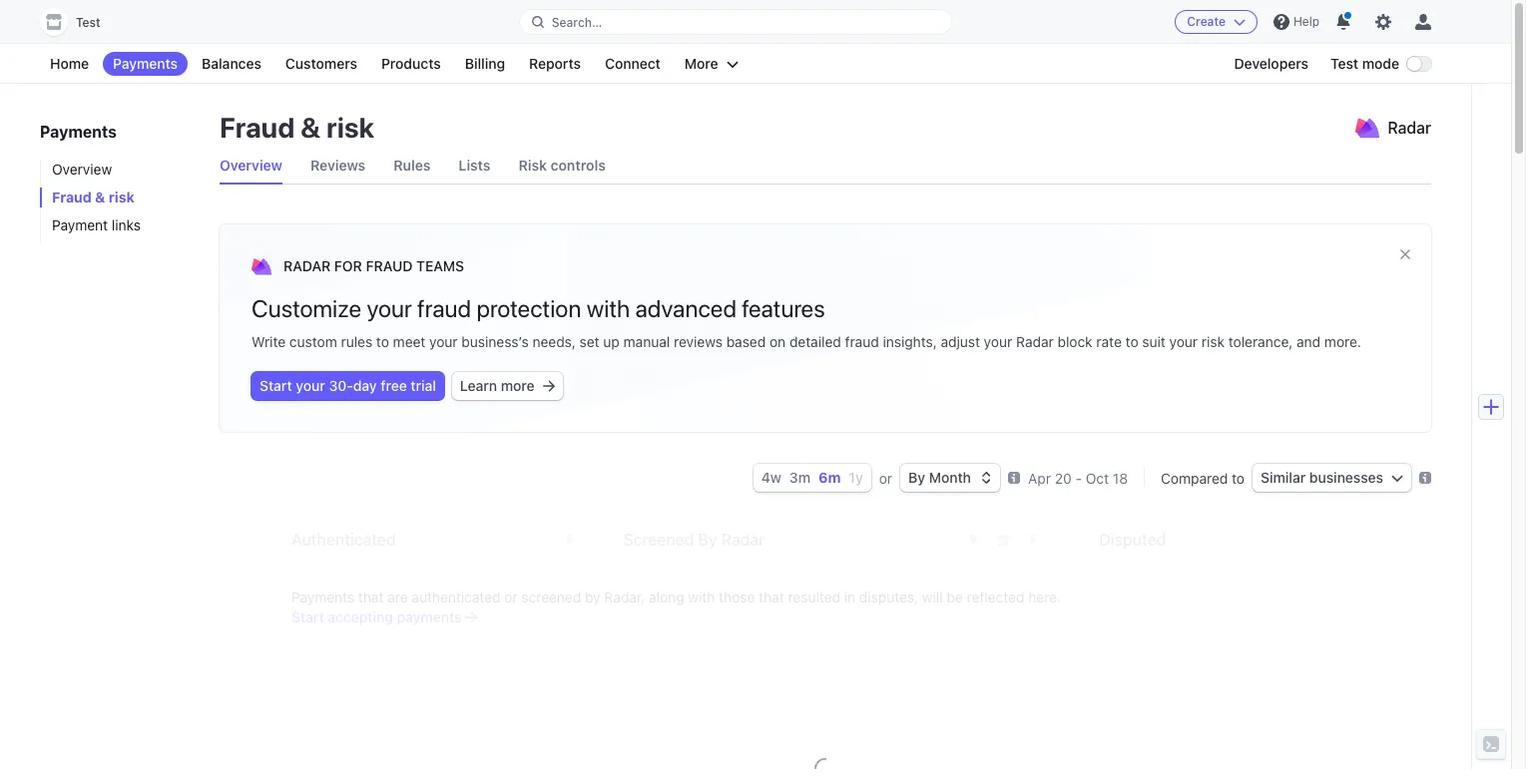 Task type: locate. For each thing, give the bounding box(es) containing it.
0 horizontal spatial to
[[376, 333, 389, 350]]

or left the screened
[[504, 589, 518, 606]]

overview
[[220, 157, 282, 174], [52, 161, 112, 178]]

1 horizontal spatial or
[[879, 470, 892, 487]]

0 horizontal spatial that
[[358, 589, 384, 606]]

risk up reviews on the top left
[[327, 111, 374, 144]]

fraud inside "link"
[[52, 189, 92, 206]]

those
[[719, 589, 755, 606]]

screened
[[521, 589, 581, 606]]

0 horizontal spatial overview
[[52, 161, 112, 178]]

test inside button
[[76, 15, 100, 30]]

here.
[[1028, 589, 1061, 606]]

to
[[376, 333, 389, 350], [1126, 333, 1139, 350], [1232, 470, 1245, 487]]

products
[[381, 55, 441, 72]]

1 vertical spatial svg image
[[1391, 472, 1403, 484]]

test for test mode
[[1331, 55, 1359, 72]]

2 horizontal spatial risk
[[1202, 333, 1225, 350]]

will
[[922, 589, 943, 606]]

0 vertical spatial svg image
[[543, 380, 555, 392]]

1 horizontal spatial that
[[759, 589, 784, 606]]

0 vertical spatial or
[[879, 470, 892, 487]]

0 horizontal spatial test
[[76, 15, 100, 30]]

developers link
[[1224, 52, 1319, 76]]

payments
[[113, 55, 178, 72], [40, 123, 117, 141], [291, 589, 354, 606]]

authenticated
[[412, 589, 501, 606]]

4w 3m 6m 1y
[[762, 469, 863, 486]]

fraud down teams
[[417, 294, 471, 322]]

4w button
[[762, 469, 781, 486]]

svg image inside learn more 'link'
[[543, 380, 555, 392]]

1y
[[849, 469, 863, 486]]

1 vertical spatial payments
[[40, 123, 117, 141]]

reports
[[529, 55, 581, 72]]

risk inside "link"
[[109, 189, 135, 206]]

help button
[[1266, 6, 1328, 38]]

compared to
[[1161, 470, 1245, 487]]

apr
[[1028, 470, 1051, 487]]

resulted
[[788, 589, 840, 606]]

1 horizontal spatial fraud
[[845, 333, 879, 350]]

test for test
[[76, 15, 100, 30]]

or right 1y
[[879, 470, 892, 487]]

radar left for
[[283, 258, 331, 275]]

0 horizontal spatial &
[[95, 189, 105, 206]]

more
[[501, 377, 535, 394]]

1 horizontal spatial &
[[301, 111, 321, 144]]

balances link
[[192, 52, 271, 76]]

overview link for fraud & risk
[[40, 160, 200, 180]]

developers
[[1234, 55, 1309, 72]]

2 that from the left
[[759, 589, 784, 606]]

disputes,
[[859, 589, 918, 606]]

0 vertical spatial start
[[260, 377, 292, 394]]

overview link
[[220, 148, 282, 184], [40, 160, 200, 180]]

similar
[[1261, 469, 1306, 486]]

fraud & risk inside "link"
[[52, 189, 135, 206]]

trial
[[411, 377, 436, 394]]

0 horizontal spatial fraud
[[417, 294, 471, 322]]

test left mode
[[1331, 55, 1359, 72]]

tab list
[[220, 148, 1431, 185]]

overview link left reviews link on the left top of page
[[220, 148, 282, 184]]

0 horizontal spatial with
[[587, 294, 630, 322]]

on
[[770, 333, 786, 350]]

risk up links
[[109, 189, 135, 206]]

1 vertical spatial with
[[688, 589, 715, 606]]

your
[[367, 294, 412, 322], [429, 333, 458, 350], [984, 333, 1012, 350], [1169, 333, 1198, 350], [296, 377, 325, 394]]

1 vertical spatial start
[[291, 609, 324, 626]]

payments right home
[[113, 55, 178, 72]]

1 vertical spatial risk
[[109, 189, 135, 206]]

svg image
[[543, 380, 555, 392], [1391, 472, 1403, 484]]

fraud & risk
[[220, 111, 374, 144], [52, 189, 135, 206]]

overview left reviews on the top left
[[220, 157, 282, 174]]

0 horizontal spatial fraud
[[52, 189, 92, 206]]

that right those
[[759, 589, 784, 606]]

test up home
[[76, 15, 100, 30]]

1 vertical spatial test
[[1331, 55, 1359, 72]]

payments down home link
[[40, 123, 117, 141]]

2 vertical spatial payments
[[291, 589, 354, 606]]

fraud down balances link
[[220, 111, 295, 144]]

fraud & risk link
[[40, 188, 200, 208]]

start your 30-day free trial
[[260, 377, 436, 394]]

0 vertical spatial fraud
[[417, 294, 471, 322]]

tab list containing overview
[[220, 148, 1431, 185]]

svg image right businesses
[[1391, 472, 1403, 484]]

1 horizontal spatial test
[[1331, 55, 1359, 72]]

payment
[[52, 217, 108, 234]]

overview link for reviews
[[220, 148, 282, 184]]

protection
[[477, 294, 581, 322]]

overview link up fraud & risk "link"
[[40, 160, 200, 180]]

start your 30-day free trial link
[[252, 372, 444, 400]]

& inside "link"
[[95, 189, 105, 206]]

1 horizontal spatial risk
[[327, 111, 374, 144]]

fraud up payment
[[52, 189, 92, 206]]

customers
[[285, 55, 357, 72]]

1 horizontal spatial overview
[[220, 157, 282, 174]]

risk
[[327, 111, 374, 144], [109, 189, 135, 206], [1202, 333, 1225, 350]]

2 vertical spatial fraud
[[366, 258, 413, 275]]

with up up
[[587, 294, 630, 322]]

billing
[[465, 55, 505, 72]]

authenticated
[[291, 531, 396, 549]]

1 vertical spatial fraud
[[845, 333, 879, 350]]

payments
[[397, 609, 462, 626]]

svg image right more
[[543, 380, 555, 392]]

0 horizontal spatial or
[[504, 589, 518, 606]]

be
[[947, 589, 963, 606]]

are
[[387, 589, 408, 606]]

6m button
[[819, 469, 841, 486]]

by right 'screened'
[[698, 531, 717, 549]]

0 vertical spatial with
[[587, 294, 630, 322]]

to right rules
[[376, 333, 389, 350]]

learn more
[[460, 377, 535, 394]]

0 vertical spatial by
[[908, 469, 925, 486]]

to left suit
[[1126, 333, 1139, 350]]

more.
[[1325, 333, 1361, 350]]

& up payment links
[[95, 189, 105, 206]]

svg image inside similar businesses popup button
[[1391, 472, 1403, 484]]

start left "accepting"
[[291, 609, 324, 626]]

meet
[[393, 333, 426, 350]]

fraud & risk up payment links
[[52, 189, 135, 206]]

Search… search field
[[520, 9, 952, 34]]

0 vertical spatial test
[[76, 15, 100, 30]]

payment links
[[52, 217, 141, 234]]

1 vertical spatial fraud
[[52, 189, 92, 206]]

for
[[334, 258, 362, 275]]

by left month
[[908, 469, 925, 486]]

2 vertical spatial risk
[[1202, 333, 1225, 350]]

customize your fraud protection with advanced features
[[252, 294, 825, 322]]

reviews link
[[310, 148, 366, 184]]

risk left tolerance,
[[1202, 333, 1225, 350]]

0 horizontal spatial svg image
[[543, 380, 555, 392]]

& up reviews on the top left
[[301, 111, 321, 144]]

connect link
[[595, 52, 671, 76]]

1 horizontal spatial fraud
[[220, 111, 295, 144]]

fraud & risk up reviews on the top left
[[220, 111, 374, 144]]

lists link
[[459, 148, 491, 184]]

1 horizontal spatial fraud & risk
[[220, 111, 374, 144]]

1 vertical spatial fraud & risk
[[52, 189, 135, 206]]

block
[[1058, 333, 1093, 350]]

start for start accepting payments
[[291, 609, 324, 626]]

0 horizontal spatial by
[[698, 531, 717, 549]]

radar
[[1388, 119, 1431, 137], [283, 258, 331, 275], [1016, 333, 1054, 350], [721, 531, 765, 549]]

test
[[76, 15, 100, 30], [1331, 55, 1359, 72]]

that
[[358, 589, 384, 606], [759, 589, 784, 606]]

-
[[1076, 470, 1082, 487]]

up
[[603, 333, 620, 350]]

free
[[381, 377, 407, 394]]

screened by radar
[[624, 531, 765, 549]]

0 horizontal spatial fraud & risk
[[52, 189, 135, 206]]

1 vertical spatial &
[[95, 189, 105, 206]]

links
[[112, 217, 141, 234]]

svg image for similar businesses
[[1391, 472, 1403, 484]]

create button
[[1175, 10, 1258, 34]]

fraud right for
[[366, 258, 413, 275]]

to right compared
[[1232, 470, 1245, 487]]

payments up "accepting"
[[291, 589, 354, 606]]

with right the along
[[688, 589, 715, 606]]

your left 30-
[[296, 377, 325, 394]]

0 vertical spatial payments
[[113, 55, 178, 72]]

balances
[[202, 55, 261, 72]]

1 horizontal spatial svg image
[[1391, 472, 1403, 484]]

0 horizontal spatial risk
[[109, 189, 135, 206]]

overview for fraud & risk
[[52, 161, 112, 178]]

more
[[685, 55, 718, 72]]

&
[[301, 111, 321, 144], [95, 189, 105, 206]]

by
[[585, 589, 601, 606]]

1 horizontal spatial overview link
[[220, 148, 282, 184]]

fraud right detailed
[[845, 333, 879, 350]]

0 horizontal spatial overview link
[[40, 160, 200, 180]]

start down write
[[260, 377, 292, 394]]

needs,
[[533, 333, 576, 350]]

0 vertical spatial fraud
[[220, 111, 295, 144]]

by inside by month dropdown button
[[908, 469, 925, 486]]

1 horizontal spatial by
[[908, 469, 925, 486]]

that up start accepting payments
[[358, 589, 384, 606]]

overview up fraud & risk "link"
[[52, 161, 112, 178]]



Task type: describe. For each thing, give the bounding box(es) containing it.
similar businesses
[[1261, 469, 1383, 486]]

radar for fraud teams
[[283, 258, 464, 275]]

products link
[[371, 52, 451, 76]]

radar down mode
[[1388, 119, 1431, 137]]

1 horizontal spatial with
[[688, 589, 715, 606]]

disputed
[[1099, 531, 1166, 549]]

0 vertical spatial fraud & risk
[[220, 111, 374, 144]]

1 vertical spatial by
[[698, 531, 717, 549]]

1 horizontal spatial to
[[1126, 333, 1139, 350]]

2 horizontal spatial to
[[1232, 470, 1245, 487]]

reviews
[[310, 157, 366, 174]]

adjust
[[941, 333, 980, 350]]

reports link
[[519, 52, 591, 76]]

2 horizontal spatial fraud
[[366, 258, 413, 275]]

controls
[[551, 157, 606, 174]]

along
[[649, 589, 684, 606]]

svg image for learn more
[[543, 380, 555, 392]]

rules
[[394, 157, 431, 174]]

3m button
[[789, 469, 811, 486]]

learn
[[460, 377, 497, 394]]

Search… text field
[[520, 9, 952, 34]]

radar,
[[604, 589, 645, 606]]

write custom rules to meet your business's needs, set up manual reviews based on detailed fraud insights, adjust your radar block rate to suit your risk tolerance, and more.
[[252, 333, 1361, 350]]

overview for reviews
[[220, 157, 282, 174]]

connect
[[605, 55, 661, 72]]

reflected
[[967, 589, 1025, 606]]

notifications image
[[1336, 14, 1352, 30]]

apr 20 - oct 18
[[1028, 470, 1128, 487]]

payments that are authenticated or screened by radar, along with those that resulted in disputes, will be reflected here.
[[291, 589, 1061, 606]]

lists
[[459, 157, 491, 174]]

learn more link
[[452, 372, 563, 400]]

payment links link
[[40, 216, 200, 236]]

insights,
[[883, 333, 937, 350]]

customize
[[252, 294, 361, 322]]

1 vertical spatial or
[[504, 589, 518, 606]]

businesses
[[1310, 469, 1383, 486]]

tolerance,
[[1229, 333, 1293, 350]]

0 vertical spatial &
[[301, 111, 321, 144]]

your up meet
[[367, 294, 412, 322]]

business's
[[462, 333, 529, 350]]

test mode
[[1331, 55, 1399, 72]]

search…
[[552, 14, 602, 29]]

create
[[1187, 14, 1226, 29]]

20
[[1055, 470, 1072, 487]]

30-
[[329, 377, 353, 394]]

rate
[[1096, 333, 1122, 350]]

rules link
[[394, 148, 431, 184]]

reviews
[[674, 333, 723, 350]]

month
[[929, 469, 971, 486]]

oct
[[1086, 470, 1109, 487]]

customers link
[[275, 52, 367, 76]]

radar up those
[[721, 531, 765, 549]]

your right meet
[[429, 333, 458, 350]]

your right adjust
[[984, 333, 1012, 350]]

screened
[[624, 531, 694, 549]]

based
[[726, 333, 766, 350]]

accepting
[[328, 609, 393, 626]]

risk
[[519, 157, 547, 174]]

in
[[844, 589, 856, 606]]

billing link
[[455, 52, 515, 76]]

payments link
[[103, 52, 188, 76]]

4w
[[762, 469, 781, 486]]

test button
[[40, 8, 120, 36]]

set
[[580, 333, 600, 350]]

start for start your 30-day free trial
[[260, 377, 292, 394]]

risk controls link
[[519, 148, 606, 184]]

detailed
[[790, 333, 841, 350]]

radar left block
[[1016, 333, 1054, 350]]

similar businesses button
[[1253, 464, 1411, 492]]

home link
[[40, 52, 99, 76]]

more button
[[675, 52, 748, 76]]

1 that from the left
[[358, 589, 384, 606]]

0 vertical spatial risk
[[327, 111, 374, 144]]

your right suit
[[1169, 333, 1198, 350]]

by month
[[908, 469, 971, 486]]

by month button
[[900, 464, 1000, 492]]

suit
[[1142, 333, 1166, 350]]

18
[[1113, 470, 1128, 487]]

compared
[[1161, 470, 1228, 487]]

3m
[[789, 469, 811, 486]]

start accepting payments link
[[291, 608, 1431, 628]]

1y button
[[849, 469, 863, 486]]

custom
[[289, 333, 337, 350]]

risk controls
[[519, 157, 606, 174]]

teams
[[416, 258, 464, 275]]

help
[[1294, 14, 1320, 29]]

rules
[[341, 333, 372, 350]]

start accepting payments
[[291, 609, 462, 626]]

day
[[353, 377, 377, 394]]

mode
[[1362, 55, 1399, 72]]

write
[[252, 333, 286, 350]]



Task type: vqa. For each thing, say whether or not it's contained in the screenshot.
domain on the top right of page
no



